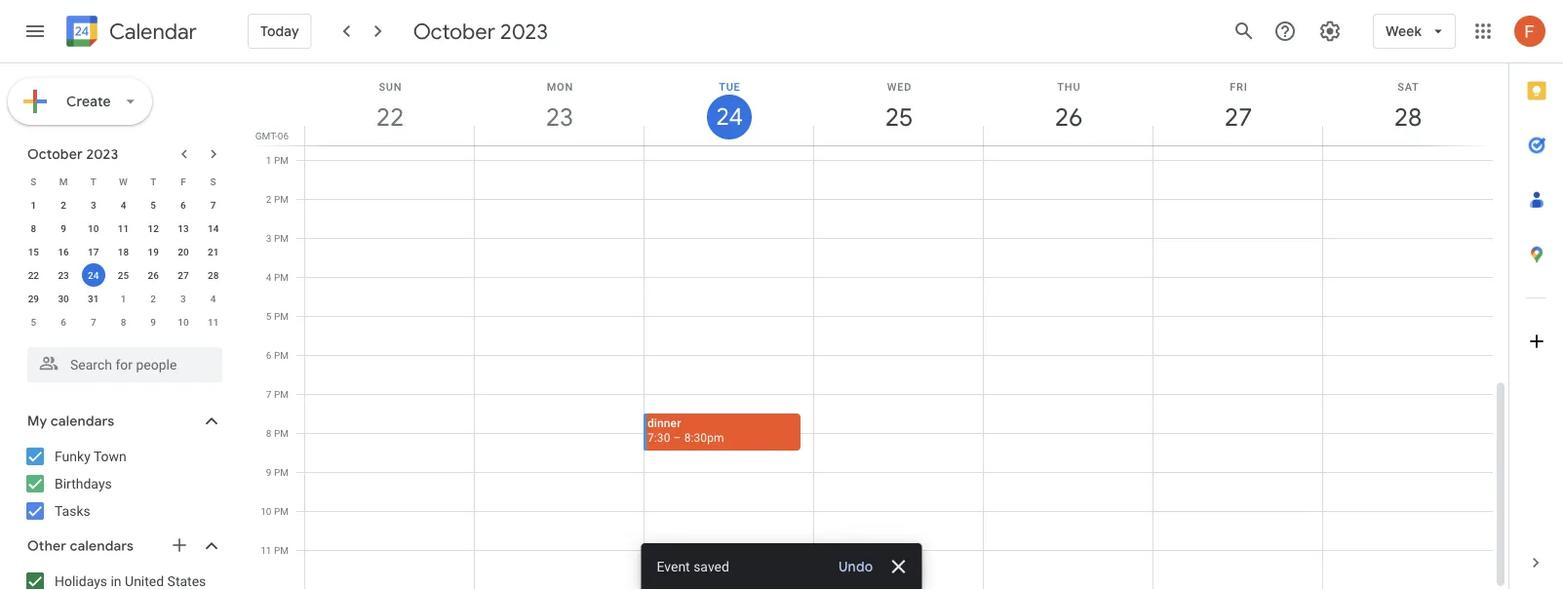 Task type: describe. For each thing, give the bounding box(es) containing it.
15 element
[[22, 240, 45, 263]]

1 for 1 pm
[[266, 154, 272, 166]]

f
[[181, 176, 186, 187]]

16
[[58, 246, 69, 258]]

23 inside grid
[[58, 269, 69, 281]]

10 for november 10 element
[[178, 316, 189, 328]]

28 inside column header
[[1393, 101, 1421, 133]]

24 inside 24, today element
[[88, 269, 99, 281]]

26 link
[[1047, 95, 1092, 139]]

1 vertical spatial 1
[[31, 199, 36, 211]]

0 vertical spatial 8
[[31, 222, 36, 234]]

11 for november 11 element
[[208, 316, 219, 328]]

18
[[118, 246, 129, 258]]

pm for 5 pm
[[274, 310, 289, 322]]

29
[[28, 293, 39, 304]]

calendars for my calendars
[[51, 413, 114, 430]]

calendar
[[109, 18, 197, 45]]

november 2 element
[[142, 287, 165, 310]]

funky town
[[55, 448, 127, 464]]

1 vertical spatial 2023
[[86, 145, 118, 163]]

other calendars button
[[4, 531, 242, 562]]

1 pm
[[266, 154, 289, 166]]

row containing 15
[[19, 240, 228, 263]]

19
[[148, 246, 159, 258]]

7 for november 7 element
[[91, 316, 96, 328]]

sun
[[379, 80, 402, 93]]

main drawer image
[[23, 20, 47, 43]]

0 horizontal spatial 2
[[61, 199, 66, 211]]

november 9 element
[[142, 310, 165, 334]]

1 t from the left
[[90, 176, 96, 187]]

8:30pm
[[684, 431, 724, 444]]

30 element
[[52, 287, 75, 310]]

dinner 7:30 – 8:30pm
[[648, 416, 724, 444]]

funky
[[55, 448, 90, 464]]

pm for 8 pm
[[274, 427, 289, 439]]

my calendars list
[[4, 441, 242, 527]]

1 horizontal spatial october
[[413, 18, 496, 45]]

24 cell
[[78, 263, 108, 287]]

13 element
[[172, 217, 195, 240]]

tue 24
[[715, 80, 742, 132]]

0 vertical spatial 4
[[121, 199, 126, 211]]

sat 28
[[1393, 80, 1421, 133]]

november 10 element
[[172, 310, 195, 334]]

10 for 10 pm
[[261, 505, 272, 517]]

1 for november 1 element
[[121, 293, 126, 304]]

holidays
[[55, 573, 107, 589]]

november 3 element
[[172, 287, 195, 310]]

21 element
[[202, 240, 225, 263]]

other
[[27, 538, 66, 555]]

saved
[[694, 558, 730, 575]]

1 vertical spatial october 2023
[[27, 145, 118, 163]]

row group containing 1
[[19, 193, 228, 334]]

gmt-
[[255, 130, 278, 141]]

27 column header
[[1153, 63, 1324, 145]]

25 column header
[[814, 63, 984, 145]]

26 column header
[[983, 63, 1154, 145]]

24 inside 24 column header
[[715, 101, 742, 132]]

27 inside 'column header'
[[1224, 101, 1252, 133]]

4 for november 4 element
[[211, 293, 216, 304]]

row containing 1
[[19, 193, 228, 217]]

14
[[208, 222, 219, 234]]

2 for november 2 element
[[151, 293, 156, 304]]

november 11 element
[[202, 310, 225, 334]]

states
[[167, 573, 206, 589]]

november 6 element
[[52, 310, 75, 334]]

4 pm
[[266, 271, 289, 283]]

mon
[[547, 80, 574, 93]]

Search for people text field
[[39, 347, 211, 382]]

22 link
[[368, 95, 413, 139]]

25 element
[[112, 263, 135, 287]]

pm for 10 pm
[[274, 505, 289, 517]]

24, today element
[[82, 263, 105, 287]]

10 element
[[82, 217, 105, 240]]

25 inside wed 25
[[884, 101, 912, 133]]

23 link
[[538, 95, 582, 139]]

pm for 4 pm
[[274, 271, 289, 283]]

wed
[[887, 80, 912, 93]]

11 pm
[[261, 544, 289, 556]]

create
[[66, 93, 111, 110]]

mon 23
[[545, 80, 574, 133]]

–
[[674, 431, 681, 444]]

31
[[88, 293, 99, 304]]

7 for 7 pm
[[266, 388, 272, 400]]

8 for 8 pm
[[266, 427, 272, 439]]

week
[[1386, 22, 1422, 40]]

dinner
[[648, 416, 681, 430]]

26 element
[[142, 263, 165, 287]]

row containing 8
[[19, 217, 228, 240]]

5 for november 5 element
[[31, 316, 36, 328]]

10 for the 10 "element"
[[88, 222, 99, 234]]

22 inside column header
[[375, 101, 403, 133]]

1 horizontal spatial 5
[[151, 199, 156, 211]]

thu
[[1058, 80, 1081, 93]]

pm for 3 pm
[[274, 232, 289, 244]]

31 element
[[82, 287, 105, 310]]

my calendars
[[27, 413, 114, 430]]

5 pm
[[266, 310, 289, 322]]

1 horizontal spatial october 2023
[[413, 18, 548, 45]]

11 for 11 pm
[[261, 544, 272, 556]]

holidays in united states
[[55, 573, 206, 589]]

2 pm
[[266, 193, 289, 205]]

today button
[[248, 8, 312, 55]]

6 for 6 pm
[[266, 349, 272, 361]]

3 for november 3 element
[[181, 293, 186, 304]]

thu 26
[[1054, 80, 1082, 133]]

12
[[148, 222, 159, 234]]

week button
[[1374, 8, 1456, 55]]

06
[[278, 130, 289, 141]]

9 pm
[[266, 466, 289, 478]]

pm for 9 pm
[[274, 466, 289, 478]]

pm for 11 pm
[[274, 544, 289, 556]]



Task type: vqa. For each thing, say whether or not it's contained in the screenshot.
26 within the column header
yes



Task type: locate. For each thing, give the bounding box(es) containing it.
3 for 3 pm
[[266, 232, 272, 244]]

22 column header
[[304, 63, 475, 145]]

22 element
[[22, 263, 45, 287]]

1 horizontal spatial s
[[210, 176, 216, 187]]

1 vertical spatial 27
[[178, 269, 189, 281]]

add other calendars image
[[170, 536, 189, 555]]

1 inside november 1 element
[[121, 293, 126, 304]]

0 horizontal spatial 22
[[28, 269, 39, 281]]

1 horizontal spatial 3
[[181, 293, 186, 304]]

20 element
[[172, 240, 195, 263]]

0 vertical spatial 24
[[715, 101, 742, 132]]

11 pm from the top
[[274, 544, 289, 556]]

grid containing 22
[[250, 63, 1509, 590]]

tasks
[[55, 503, 90, 519]]

8 up 15 element
[[31, 222, 36, 234]]

26 down 'thu'
[[1054, 101, 1082, 133]]

2 horizontal spatial 1
[[266, 154, 272, 166]]

7 up 14 element
[[211, 199, 216, 211]]

1 row from the top
[[19, 170, 228, 193]]

sat
[[1398, 80, 1420, 93]]

6 down f
[[181, 199, 186, 211]]

4
[[121, 199, 126, 211], [266, 271, 272, 283], [211, 293, 216, 304]]

calendars for other calendars
[[70, 538, 134, 555]]

2 horizontal spatial 3
[[266, 232, 272, 244]]

1 horizontal spatial 4
[[211, 293, 216, 304]]

row containing 5
[[19, 310, 228, 334]]

2 vertical spatial 7
[[266, 388, 272, 400]]

calendars up funky town
[[51, 413, 114, 430]]

1 horizontal spatial 9
[[151, 316, 156, 328]]

28 inside october 2023 grid
[[208, 269, 219, 281]]

2 vertical spatial 4
[[211, 293, 216, 304]]

11 element
[[112, 217, 135, 240]]

24
[[715, 101, 742, 132], [88, 269, 99, 281]]

5 pm from the top
[[274, 310, 289, 322]]

0 vertical spatial october 2023
[[413, 18, 548, 45]]

1 horizontal spatial 24
[[715, 101, 742, 132]]

2 horizontal spatial 2
[[266, 193, 272, 205]]

2 horizontal spatial 8
[[266, 427, 272, 439]]

s left m
[[31, 176, 36, 187]]

27
[[1224, 101, 1252, 133], [178, 269, 189, 281]]

november 7 element
[[82, 310, 105, 334]]

10 pm from the top
[[274, 505, 289, 517]]

0 horizontal spatial 9
[[61, 222, 66, 234]]

t left f
[[150, 176, 156, 187]]

27 element
[[172, 263, 195, 287]]

sun 22
[[375, 80, 403, 133]]

0 horizontal spatial october 2023
[[27, 145, 118, 163]]

0 horizontal spatial 3
[[91, 199, 96, 211]]

18 element
[[112, 240, 135, 263]]

row containing 29
[[19, 287, 228, 310]]

3 down "27" element
[[181, 293, 186, 304]]

0 horizontal spatial 5
[[31, 316, 36, 328]]

0 vertical spatial 1
[[266, 154, 272, 166]]

settings menu image
[[1319, 20, 1342, 43]]

0 vertical spatial 26
[[1054, 101, 1082, 133]]

28 column header
[[1323, 63, 1493, 145]]

23
[[545, 101, 573, 133], [58, 269, 69, 281]]

1 horizontal spatial 2
[[151, 293, 156, 304]]

t left the w
[[90, 176, 96, 187]]

1 horizontal spatial 27
[[1224, 101, 1252, 133]]

my calendars button
[[4, 406, 242, 437]]

2 horizontal spatial 7
[[266, 388, 272, 400]]

7
[[211, 199, 216, 211], [91, 316, 96, 328], [266, 388, 272, 400]]

pm down 9 pm
[[274, 505, 289, 517]]

1 horizontal spatial 26
[[1054, 101, 1082, 133]]

3
[[91, 199, 96, 211], [266, 232, 272, 244], [181, 293, 186, 304]]

7 pm
[[266, 388, 289, 400]]

calendars up in on the bottom of page
[[70, 538, 134, 555]]

27 link
[[1216, 95, 1261, 139]]

2 horizontal spatial 5
[[266, 310, 272, 322]]

1 vertical spatial october
[[27, 145, 83, 163]]

0 vertical spatial 2023
[[500, 18, 548, 45]]

5 row from the top
[[19, 263, 228, 287]]

4 down 28 element
[[211, 293, 216, 304]]

fri 27
[[1224, 80, 1252, 133]]

1 down gmt-
[[266, 154, 272, 166]]

other calendars
[[27, 538, 134, 555]]

19 element
[[142, 240, 165, 263]]

event saved
[[657, 558, 730, 575]]

4 row from the top
[[19, 240, 228, 263]]

26 inside october 2023 grid
[[148, 269, 159, 281]]

27 down 20
[[178, 269, 189, 281]]

undo button
[[831, 557, 881, 577]]

tue
[[719, 80, 741, 93]]

9 for 9 pm
[[266, 466, 272, 478]]

None search field
[[0, 339, 242, 382]]

2 up 3 pm
[[266, 193, 272, 205]]

november 8 element
[[112, 310, 135, 334]]

pm up 3 pm
[[274, 193, 289, 205]]

2 horizontal spatial 9
[[266, 466, 272, 478]]

1 horizontal spatial 22
[[375, 101, 403, 133]]

17 element
[[82, 240, 105, 263]]

5 down 29 element
[[31, 316, 36, 328]]

0 horizontal spatial 2023
[[86, 145, 118, 163]]

30
[[58, 293, 69, 304]]

2 down m
[[61, 199, 66, 211]]

2 for 2 pm
[[266, 193, 272, 205]]

calendar element
[[62, 12, 197, 55]]

row containing s
[[19, 170, 228, 193]]

2 vertical spatial 3
[[181, 293, 186, 304]]

9 for november 9 element
[[151, 316, 156, 328]]

pm for 7 pm
[[274, 388, 289, 400]]

0 vertical spatial 23
[[545, 101, 573, 133]]

today
[[260, 22, 299, 40]]

11 for '11' element
[[118, 222, 129, 234]]

1 up 15 element
[[31, 199, 36, 211]]

1 vertical spatial 4
[[266, 271, 272, 283]]

pm down '06'
[[274, 154, 289, 166]]

0 vertical spatial 3
[[91, 199, 96, 211]]

0 vertical spatial 25
[[884, 101, 912, 133]]

1 vertical spatial 6
[[61, 316, 66, 328]]

6
[[181, 199, 186, 211], [61, 316, 66, 328], [266, 349, 272, 361]]

0 horizontal spatial 27
[[178, 269, 189, 281]]

pm for 1 pm
[[274, 154, 289, 166]]

10
[[88, 222, 99, 234], [178, 316, 189, 328], [261, 505, 272, 517]]

11 down '10 pm'
[[261, 544, 272, 556]]

2 s from the left
[[210, 176, 216, 187]]

1 horizontal spatial 6
[[181, 199, 186, 211]]

0 horizontal spatial october
[[27, 145, 83, 163]]

22 inside october 2023 grid
[[28, 269, 39, 281]]

0 vertical spatial calendars
[[51, 413, 114, 430]]

25 down wed
[[884, 101, 912, 133]]

1 vertical spatial 10
[[178, 316, 189, 328]]

25 link
[[877, 95, 922, 139]]

2 t from the left
[[150, 176, 156, 187]]

0 horizontal spatial t
[[90, 176, 96, 187]]

12 element
[[142, 217, 165, 240]]

2 vertical spatial 10
[[261, 505, 272, 517]]

28 link
[[1386, 95, 1431, 139]]

9
[[61, 222, 66, 234], [151, 316, 156, 328], [266, 466, 272, 478]]

pm for 6 pm
[[274, 349, 289, 361]]

6 for the november 6 element
[[61, 316, 66, 328]]

9 down november 2 element
[[151, 316, 156, 328]]

october 2023 grid
[[19, 170, 228, 334]]

26 down 19
[[148, 269, 159, 281]]

0 horizontal spatial 4
[[121, 199, 126, 211]]

9 up 16 element
[[61, 222, 66, 234]]

2 row from the top
[[19, 193, 228, 217]]

1 horizontal spatial t
[[150, 176, 156, 187]]

10 inside "element"
[[88, 222, 99, 234]]

1 vertical spatial 9
[[151, 316, 156, 328]]

0 vertical spatial 22
[[375, 101, 403, 133]]

10 down november 3 element
[[178, 316, 189, 328]]

11 up 18
[[118, 222, 129, 234]]

tab list
[[1510, 63, 1564, 536]]

0 horizontal spatial 28
[[208, 269, 219, 281]]

my
[[27, 413, 47, 430]]

november 4 element
[[202, 287, 225, 310]]

pm for 2 pm
[[274, 193, 289, 205]]

2023 up mon
[[500, 18, 548, 45]]

2 vertical spatial 6
[[266, 349, 272, 361]]

23 column header
[[474, 63, 645, 145]]

1 up november 8 element
[[121, 293, 126, 304]]

1 vertical spatial calendars
[[70, 538, 134, 555]]

5 down 4 pm
[[266, 310, 272, 322]]

27 inside october 2023 grid
[[178, 269, 189, 281]]

24 up 31
[[88, 269, 99, 281]]

1 horizontal spatial 25
[[884, 101, 912, 133]]

8 down november 1 element
[[121, 316, 126, 328]]

22
[[375, 101, 403, 133], [28, 269, 39, 281]]

0 vertical spatial 11
[[118, 222, 129, 234]]

28
[[1393, 101, 1421, 133], [208, 269, 219, 281]]

2 vertical spatial 8
[[266, 427, 272, 439]]

4 up '11' element
[[121, 199, 126, 211]]

26
[[1054, 101, 1082, 133], [148, 269, 159, 281]]

0 vertical spatial october
[[413, 18, 496, 45]]

2023 down create
[[86, 145, 118, 163]]

2
[[266, 193, 272, 205], [61, 199, 66, 211], [151, 293, 156, 304]]

1 vertical spatial 11
[[208, 316, 219, 328]]

1 pm from the top
[[274, 154, 289, 166]]

1 vertical spatial 26
[[148, 269, 159, 281]]

6 down 30 element
[[61, 316, 66, 328]]

fri
[[1230, 80, 1248, 93]]

1 vertical spatial 24
[[88, 269, 99, 281]]

24 link
[[707, 95, 752, 139]]

0 horizontal spatial 11
[[118, 222, 129, 234]]

8 for november 8 element
[[121, 316, 126, 328]]

1 horizontal spatial 2023
[[500, 18, 548, 45]]

11 down november 4 element
[[208, 316, 219, 328]]

14 element
[[202, 217, 225, 240]]

22 down the sun
[[375, 101, 403, 133]]

t
[[90, 176, 96, 187], [150, 176, 156, 187]]

october 2023 up m
[[27, 145, 118, 163]]

26 inside column header
[[1054, 101, 1082, 133]]

0 horizontal spatial 24
[[88, 269, 99, 281]]

1 vertical spatial 28
[[208, 269, 219, 281]]

17
[[88, 246, 99, 258]]

23 element
[[52, 263, 75, 287]]

3 up 4 pm
[[266, 232, 272, 244]]

1 horizontal spatial 28
[[1393, 101, 1421, 133]]

15
[[28, 246, 39, 258]]

2 vertical spatial 1
[[121, 293, 126, 304]]

0 horizontal spatial 25
[[118, 269, 129, 281]]

1 vertical spatial 7
[[91, 316, 96, 328]]

16 element
[[52, 240, 75, 263]]

0 horizontal spatial 7
[[91, 316, 96, 328]]

october 2023
[[413, 18, 548, 45], [27, 145, 118, 163]]

24 down tue
[[715, 101, 742, 132]]

29 element
[[22, 287, 45, 310]]

row containing 22
[[19, 263, 228, 287]]

pm up 4 pm
[[274, 232, 289, 244]]

1
[[266, 154, 272, 166], [31, 199, 36, 211], [121, 293, 126, 304]]

october
[[413, 18, 496, 45], [27, 145, 83, 163]]

3 row from the top
[[19, 217, 228, 240]]

9 up '10 pm'
[[266, 466, 272, 478]]

7 down 31 element
[[91, 316, 96, 328]]

7 row from the top
[[19, 310, 228, 334]]

9 pm from the top
[[274, 466, 289, 478]]

0 horizontal spatial 26
[[148, 269, 159, 281]]

0 vertical spatial 6
[[181, 199, 186, 211]]

8 down 7 pm
[[266, 427, 272, 439]]

october 2023 up mon
[[413, 18, 548, 45]]

pm up 8 pm
[[274, 388, 289, 400]]

28 down 21
[[208, 269, 219, 281]]

8 pm from the top
[[274, 427, 289, 439]]

10 up 11 pm at the bottom left of the page
[[261, 505, 272, 517]]

town
[[94, 448, 127, 464]]

pm down 3 pm
[[274, 271, 289, 283]]

pm down 8 pm
[[274, 466, 289, 478]]

1 vertical spatial 23
[[58, 269, 69, 281]]

0 vertical spatial 27
[[1224, 101, 1252, 133]]

1 inside grid
[[266, 154, 272, 166]]

20
[[178, 246, 189, 258]]

2 horizontal spatial 11
[[261, 544, 272, 556]]

0 horizontal spatial 10
[[88, 222, 99, 234]]

row
[[19, 170, 228, 193], [19, 193, 228, 217], [19, 217, 228, 240], [19, 240, 228, 263], [19, 263, 228, 287], [19, 287, 228, 310], [19, 310, 228, 334]]

2 horizontal spatial 10
[[261, 505, 272, 517]]

november 5 element
[[22, 310, 45, 334]]

10 up 17 at the top left of page
[[88, 222, 99, 234]]

2 pm from the top
[[274, 193, 289, 205]]

23 inside mon 23
[[545, 101, 573, 133]]

1 vertical spatial 25
[[118, 269, 129, 281]]

0 vertical spatial 28
[[1393, 101, 1421, 133]]

w
[[119, 176, 128, 187]]

pm down 4 pm
[[274, 310, 289, 322]]

6 pm from the top
[[274, 349, 289, 361]]

1 horizontal spatial 8
[[121, 316, 126, 328]]

22 down 15
[[28, 269, 39, 281]]

0 horizontal spatial 6
[[61, 316, 66, 328]]

0 vertical spatial 9
[[61, 222, 66, 234]]

6 row from the top
[[19, 287, 228, 310]]

4 for 4 pm
[[266, 271, 272, 283]]

6 pm
[[266, 349, 289, 361]]

row group
[[19, 193, 228, 334]]

2 horizontal spatial 6
[[266, 349, 272, 361]]

4 down 3 pm
[[266, 271, 272, 283]]

s
[[31, 176, 36, 187], [210, 176, 216, 187]]

0 vertical spatial 7
[[211, 199, 216, 211]]

7:30
[[648, 431, 671, 444]]

pm
[[274, 154, 289, 166], [274, 193, 289, 205], [274, 232, 289, 244], [274, 271, 289, 283], [274, 310, 289, 322], [274, 349, 289, 361], [274, 388, 289, 400], [274, 427, 289, 439], [274, 466, 289, 478], [274, 505, 289, 517], [274, 544, 289, 556]]

gmt-06
[[255, 130, 289, 141]]

1 horizontal spatial 10
[[178, 316, 189, 328]]

wed 25
[[884, 80, 912, 133]]

0 horizontal spatial 1
[[31, 199, 36, 211]]

3 up the 10 "element"
[[91, 199, 96, 211]]

2 vertical spatial 9
[[266, 466, 272, 478]]

3 pm from the top
[[274, 232, 289, 244]]

1 horizontal spatial 23
[[545, 101, 573, 133]]

8 pm
[[266, 427, 289, 439]]

2 vertical spatial 11
[[261, 544, 272, 556]]

11
[[118, 222, 129, 234], [208, 316, 219, 328], [261, 544, 272, 556]]

10 pm
[[261, 505, 289, 517]]

21
[[208, 246, 219, 258]]

pm up 7 pm
[[274, 349, 289, 361]]

5 up 12 'element'
[[151, 199, 156, 211]]

1 horizontal spatial 1
[[121, 293, 126, 304]]

grid
[[250, 63, 1509, 590]]

8
[[31, 222, 36, 234], [121, 316, 126, 328], [266, 427, 272, 439]]

4 pm from the top
[[274, 271, 289, 283]]

2 horizontal spatial 4
[[266, 271, 272, 283]]

november 1 element
[[112, 287, 135, 310]]

0 horizontal spatial 8
[[31, 222, 36, 234]]

23 up 30
[[58, 269, 69, 281]]

undo
[[839, 558, 874, 576]]

25 down 18
[[118, 269, 129, 281]]

5 for 5 pm
[[266, 310, 272, 322]]

pm down '10 pm'
[[274, 544, 289, 556]]

28 down the sat
[[1393, 101, 1421, 133]]

1 horizontal spatial 11
[[208, 316, 219, 328]]

6 up 7 pm
[[266, 349, 272, 361]]

m
[[59, 176, 68, 187]]

calendar heading
[[105, 18, 197, 45]]

1 s from the left
[[31, 176, 36, 187]]

0 vertical spatial 10
[[88, 222, 99, 234]]

0 horizontal spatial s
[[31, 176, 36, 187]]

3 pm
[[266, 232, 289, 244]]

7 up 8 pm
[[266, 388, 272, 400]]

24 column header
[[644, 63, 815, 145]]

in
[[111, 573, 122, 589]]

event
[[657, 558, 690, 575]]

7 pm from the top
[[274, 388, 289, 400]]

s right f
[[210, 176, 216, 187]]

birthdays
[[55, 476, 112, 492]]

28 element
[[202, 263, 225, 287]]

2 down 26 element
[[151, 293, 156, 304]]

8 inside grid
[[266, 427, 272, 439]]

united
[[125, 573, 164, 589]]

13
[[178, 222, 189, 234]]

create button
[[8, 78, 152, 125]]

25 inside october 2023 grid
[[118, 269, 129, 281]]

23 down mon
[[545, 101, 573, 133]]

pm down 7 pm
[[274, 427, 289, 439]]

27 down 'fri' at right top
[[1224, 101, 1252, 133]]



